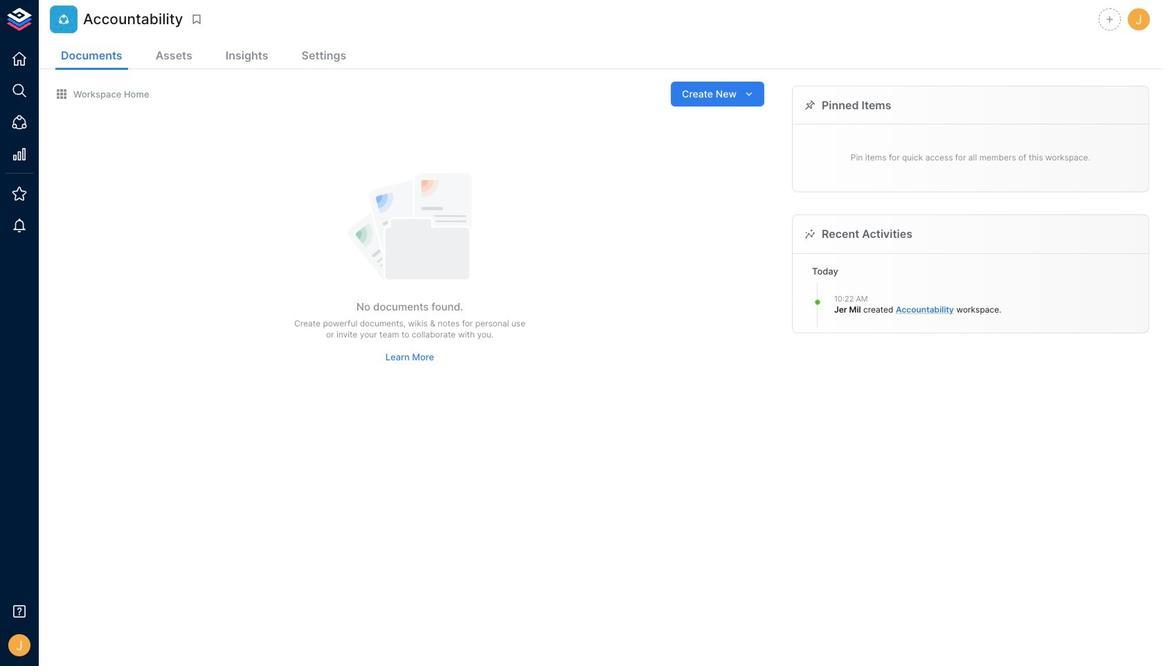 Task type: describe. For each thing, give the bounding box(es) containing it.
bookmark image
[[191, 13, 203, 26]]



